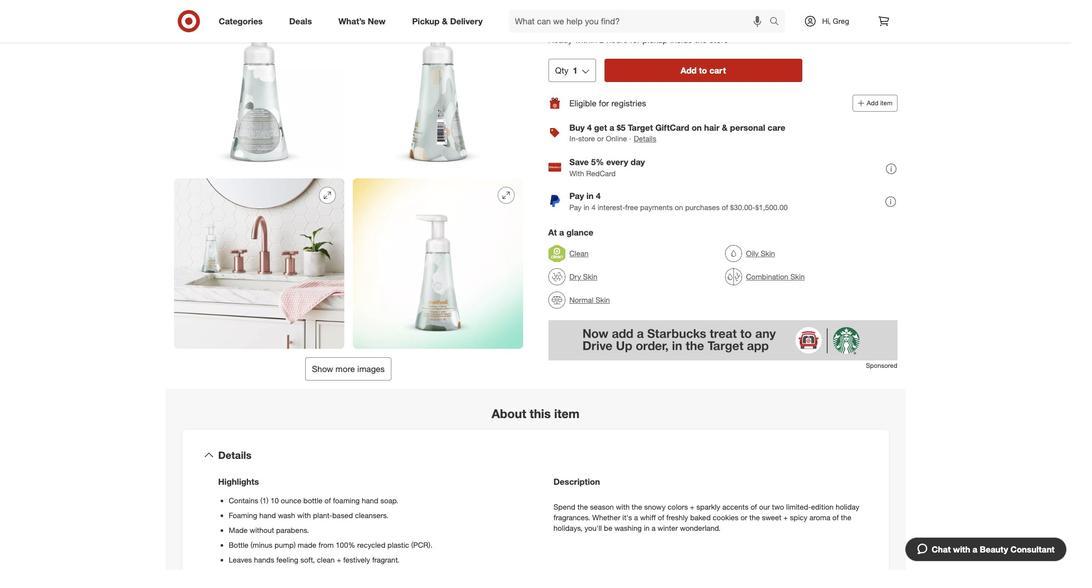 Task type: vqa. For each thing, say whether or not it's contained in the screenshot.
38oz at the bottom of the page
no



Task type: describe. For each thing, give the bounding box(es) containing it.
sponsored
[[867, 362, 898, 369]]

ready within 2 hours for pickup inside the store
[[549, 34, 729, 45]]

4 inside buy 4 get a $5 target giftcard on hair & personal care in-store or online ∙ details
[[587, 122, 592, 133]]

deals link
[[280, 10, 325, 33]]

1 pay from the top
[[570, 190, 584, 201]]

purchases
[[686, 203, 720, 212]]

image gallery element
[[174, 0, 523, 381]]

advertisement region
[[549, 320, 898, 360]]

& inside buy 4 get a $5 target giftcard on hair & personal care in-store or online ∙ details
[[722, 122, 728, 133]]

description
[[554, 476, 600, 487]]

skin for normal skin
[[596, 295, 610, 304]]

charlotte midtown button
[[591, 18, 666, 30]]

with
[[570, 169, 585, 178]]

1 vertical spatial 4
[[596, 190, 601, 201]]

of down snowy
[[658, 513, 665, 522]]

add for add item
[[867, 99, 879, 107]]

at a glance
[[549, 227, 594, 238]]

pick up at charlotte midtown
[[549, 18, 666, 29]]

cleansers.
[[355, 511, 389, 520]]

consultant
[[1011, 544, 1055, 555]]

parabens.
[[276, 525, 309, 534]]

add to cart
[[681, 65, 726, 76]]

combination
[[747, 272, 789, 281]]

pickup & delivery link
[[403, 10, 496, 33]]

beauty
[[980, 544, 1009, 555]]

feeling
[[277, 555, 299, 564]]

cookies
[[713, 513, 739, 522]]

hands
[[254, 555, 274, 564]]

search button
[[765, 10, 790, 35]]

categories
[[219, 16, 263, 26]]

1 horizontal spatial for
[[630, 34, 641, 45]]

0 vertical spatial in
[[587, 190, 594, 201]]

made
[[229, 525, 248, 534]]

freshly
[[667, 513, 689, 522]]

store inside buy 4 get a $5 target giftcard on hair & personal care in-store or online ∙ details
[[579, 134, 595, 143]]

season
[[590, 502, 614, 511]]

eligible for registries
[[570, 98, 647, 108]]

method holiday foaming hand soap - balsam and berry - 10 fl oz, 5 of 7 image
[[174, 178, 344, 349]]

hours
[[607, 34, 628, 45]]

with for description
[[616, 502, 630, 511]]

$5
[[617, 122, 626, 133]]

skin for combination skin
[[791, 272, 805, 281]]

wash
[[278, 511, 295, 520]]

festively
[[344, 555, 370, 564]]

edition
[[812, 502, 834, 511]]

save
[[570, 156, 589, 167]]

oily
[[747, 249, 759, 258]]

from
[[319, 540, 334, 549]]

1 vertical spatial for
[[599, 98, 609, 108]]

ounce
[[281, 496, 301, 505]]

images
[[358, 364, 385, 374]]

giftcard
[[656, 122, 690, 133]]

combination skin
[[747, 272, 805, 281]]

a right 'at'
[[560, 227, 564, 238]]

method holiday foaming hand soap - balsam and berry - 10 fl oz, 3 of 7 image
[[174, 0, 344, 170]]

new
[[368, 16, 386, 26]]

care
[[768, 122, 786, 133]]

2 horizontal spatial +
[[784, 513, 788, 522]]

hair
[[705, 122, 720, 133]]

it's
[[623, 513, 632, 522]]

colors
[[668, 502, 688, 511]]

registries
[[612, 98, 647, 108]]

more
[[336, 364, 355, 374]]

0 vertical spatial +
[[690, 502, 695, 511]]

method holiday foaming hand soap - balsam and berry - 10 fl oz, 6 of 7 image
[[353, 178, 523, 349]]

details inside dropdown button
[[218, 449, 252, 461]]

leaves
[[229, 555, 252, 564]]

add item button
[[853, 95, 898, 112]]

pump)
[[275, 540, 296, 549]]

a down whiff
[[652, 523, 656, 532]]

sweet
[[762, 513, 782, 522]]

oily skin button
[[725, 242, 776, 265]]

pay in 4 pay in 4 interest-free payments on purchases of $30.00-$1,500.00
[[570, 190, 788, 212]]

personal
[[730, 122, 766, 133]]

method holiday foaming hand soap - balsam and berry - 10 fl oz, 4 of 7 image
[[353, 0, 523, 170]]

qty 1
[[555, 65, 578, 76]]

contains
[[229, 496, 258, 505]]

holidays,
[[554, 523, 583, 532]]

the down our at the bottom
[[750, 513, 760, 522]]

foaming hand wash with plant-based cleansers.
[[229, 511, 389, 520]]

combination skin button
[[725, 265, 805, 288]]

interest-
[[598, 203, 626, 212]]

skin for dry skin
[[583, 272, 598, 281]]

two
[[772, 502, 785, 511]]

plastic
[[388, 540, 409, 549]]

be
[[604, 523, 613, 532]]

spend the season with the snowy colors + sparkly accents of our two limited-edition holiday fragrances. whether it's a whiff of freshly baked cookies or the sweet + spicy aroma of the holidays, you'll be washing in a winter wonderland.
[[554, 502, 860, 532]]

details inside buy 4 get a $5 target giftcard on hair & personal care in-store or online ∙ details
[[634, 134, 657, 143]]

fragrant.
[[372, 555, 400, 564]]

skin for oily skin
[[761, 249, 776, 258]]

winter
[[658, 523, 678, 532]]

show more images
[[312, 364, 385, 374]]

charlotte
[[591, 18, 629, 29]]

leaves hands feeling soft, clean + festively fragrant.
[[229, 555, 400, 564]]

buy
[[570, 122, 585, 133]]

10
[[271, 496, 279, 505]]

$1,500.00
[[756, 203, 788, 212]]

made
[[298, 540, 317, 549]]

hi, greg
[[823, 16, 850, 25]]

every
[[607, 156, 629, 167]]

payments
[[641, 203, 673, 212]]

foaming
[[229, 511, 257, 520]]

with for contains (1) 10 ounce bottle of foaming hand soap.
[[297, 511, 311, 520]]

100%
[[336, 540, 355, 549]]

on inside buy 4 get a $5 target giftcard on hair & personal care in-store or online ∙ details
[[692, 122, 702, 133]]

to
[[699, 65, 708, 76]]



Task type: locate. For each thing, give the bounding box(es) containing it.
at
[[549, 227, 557, 238]]

a right it's
[[634, 513, 638, 522]]

1 vertical spatial store
[[579, 134, 595, 143]]

the up it's
[[632, 502, 643, 511]]

a left $5
[[610, 122, 615, 133]]

0 vertical spatial hand
[[362, 496, 379, 505]]

0 vertical spatial for
[[630, 34, 641, 45]]

for down charlotte midtown button
[[630, 34, 641, 45]]

4
[[587, 122, 592, 133], [596, 190, 601, 201], [592, 203, 596, 212]]

0 horizontal spatial on
[[675, 203, 684, 212]]

a inside buy 4 get a $5 target giftcard on hair & personal care in-store or online ∙ details
[[610, 122, 615, 133]]

1 horizontal spatial details
[[634, 134, 657, 143]]

(minus
[[251, 540, 273, 549]]

0 vertical spatial store
[[710, 34, 729, 45]]

0 horizontal spatial with
[[297, 511, 311, 520]]

0 horizontal spatial item
[[555, 406, 580, 421]]

normal skin
[[570, 295, 610, 304]]

recycled
[[357, 540, 386, 549]]

of left $30.00- at the right top of page
[[722, 203, 729, 212]]

bottle
[[304, 496, 323, 505]]

or down the accents
[[741, 513, 748, 522]]

pay up glance
[[570, 203, 582, 212]]

0 vertical spatial add
[[681, 65, 697, 76]]

on inside pay in 4 pay in 4 interest-free payments on purchases of $30.00-$1,500.00
[[675, 203, 684, 212]]

1 horizontal spatial &
[[722, 122, 728, 133]]

of right the aroma
[[833, 513, 839, 522]]

clean button
[[549, 242, 589, 265]]

0 vertical spatial 4
[[587, 122, 592, 133]]

0 vertical spatial item
[[881, 99, 893, 107]]

1 horizontal spatial store
[[710, 34, 729, 45]]

contains (1) 10 ounce bottle of foaming hand soap.
[[229, 496, 399, 505]]

What can we help you find? suggestions appear below search field
[[509, 10, 772, 33]]

eligible
[[570, 98, 597, 108]]

add inside add to cart button
[[681, 65, 697, 76]]

accents
[[723, 502, 749, 511]]

redcard
[[587, 169, 616, 178]]

or inside spend the season with the snowy colors + sparkly accents of our two limited-edition holiday fragrances. whether it's a whiff of freshly baked cookies or the sweet + spicy aroma of the holidays, you'll be washing in a winter wonderland.
[[741, 513, 748, 522]]

aroma
[[810, 513, 831, 522]]

0 horizontal spatial &
[[442, 16, 448, 26]]

the up fragrances.
[[578, 502, 588, 511]]

bottle
[[229, 540, 249, 549]]

ready
[[549, 34, 573, 45]]

add for add to cart
[[681, 65, 697, 76]]

4 left get
[[587, 122, 592, 133]]

bottle (minus pump) made from 100% recycled plastic (pcr).
[[229, 540, 433, 549]]

spicy
[[790, 513, 808, 522]]

1 vertical spatial or
[[741, 513, 748, 522]]

(1)
[[260, 496, 269, 505]]

2 vertical spatial in
[[644, 523, 650, 532]]

fragrances.
[[554, 513, 591, 522]]

1 vertical spatial hand
[[259, 511, 276, 520]]

pickup & delivery
[[412, 16, 483, 26]]

plant-
[[313, 511, 333, 520]]

in inside spend the season with the snowy colors + sparkly accents of our two limited-edition holiday fragrances. whether it's a whiff of freshly baked cookies or the sweet + spicy aroma of the holidays, you'll be washing in a winter wonderland.
[[644, 523, 650, 532]]

with up it's
[[616, 502, 630, 511]]

whiff
[[640, 513, 656, 522]]

with right chat
[[954, 544, 971, 555]]

inside
[[671, 34, 693, 45]]

wonderland.
[[680, 523, 721, 532]]

+
[[690, 502, 695, 511], [784, 513, 788, 522], [337, 555, 341, 564]]

show more images button
[[305, 357, 392, 381]]

details button
[[191, 438, 881, 472]]

free
[[626, 203, 638, 212]]

store up cart
[[710, 34, 729, 45]]

2 horizontal spatial with
[[954, 544, 971, 555]]

of right bottle
[[325, 496, 331, 505]]

dry skin button
[[549, 265, 598, 288]]

1 horizontal spatial hand
[[362, 496, 379, 505]]

1 vertical spatial details
[[218, 449, 252, 461]]

1 vertical spatial add
[[867, 99, 879, 107]]

soft,
[[301, 555, 315, 564]]

within
[[575, 34, 597, 45]]

holiday
[[836, 502, 860, 511]]

1 horizontal spatial with
[[616, 502, 630, 511]]

details button
[[634, 133, 657, 145]]

0 vertical spatial on
[[692, 122, 702, 133]]

with inside button
[[954, 544, 971, 555]]

0 horizontal spatial add
[[681, 65, 697, 76]]

or inside buy 4 get a $5 target giftcard on hair & personal care in-store or online ∙ details
[[597, 134, 604, 143]]

in down the redcard
[[587, 190, 594, 201]]

dry skin
[[570, 272, 598, 281]]

you'll
[[585, 523, 602, 532]]

foaming
[[333, 496, 360, 505]]

item inside add item button
[[881, 99, 893, 107]]

made without parabens.
[[229, 525, 309, 534]]

1 vertical spatial on
[[675, 203, 684, 212]]

5%
[[591, 156, 604, 167]]

of
[[722, 203, 729, 212], [325, 496, 331, 505], [751, 502, 757, 511], [658, 513, 665, 522], [833, 513, 839, 522]]

1 horizontal spatial item
[[881, 99, 893, 107]]

1 horizontal spatial on
[[692, 122, 702, 133]]

clean
[[570, 249, 589, 258]]

the
[[695, 34, 707, 45], [578, 502, 588, 511], [632, 502, 643, 511], [750, 513, 760, 522], [841, 513, 852, 522]]

normal
[[570, 295, 594, 304]]

0 vertical spatial or
[[597, 134, 604, 143]]

2 vertical spatial +
[[337, 555, 341, 564]]

up
[[568, 18, 579, 29]]

details up highlights
[[218, 449, 252, 461]]

of left our at the bottom
[[751, 502, 757, 511]]

hand up cleansers.
[[362, 496, 379, 505]]

deals
[[289, 16, 312, 26]]

skin right normal
[[596, 295, 610, 304]]

cart
[[710, 65, 726, 76]]

in down whiff
[[644, 523, 650, 532]]

store down "buy"
[[579, 134, 595, 143]]

+ right clean
[[337, 555, 341, 564]]

dry
[[570, 272, 581, 281]]

1 horizontal spatial or
[[741, 513, 748, 522]]

on left hair
[[692, 122, 702, 133]]

on right payments at the top right
[[675, 203, 684, 212]]

add item
[[867, 99, 893, 107]]

1
[[573, 65, 578, 76]]

1 vertical spatial in
[[584, 203, 590, 212]]

a left beauty
[[973, 544, 978, 555]]

& right 'pickup' at the top left of page
[[442, 16, 448, 26]]

or down get
[[597, 134, 604, 143]]

0 horizontal spatial details
[[218, 449, 252, 461]]

highlights
[[218, 476, 259, 487]]

with down bottle
[[297, 511, 311, 520]]

at
[[581, 18, 589, 29]]

4 left interest-
[[592, 203, 596, 212]]

pick
[[549, 18, 566, 29]]

2 vertical spatial 4
[[592, 203, 596, 212]]

with inside spend the season with the snowy colors + sparkly accents of our two limited-edition holiday fragrances. whether it's a whiff of freshly baked cookies or the sweet + spicy aroma of the holidays, you'll be washing in a winter wonderland.
[[616, 502, 630, 511]]

greg
[[833, 16, 850, 25]]

skin right combination
[[791, 272, 805, 281]]

0 vertical spatial details
[[634, 134, 657, 143]]

sparkly
[[697, 502, 721, 511]]

of inside pay in 4 pay in 4 interest-free payments on purchases of $30.00-$1,500.00
[[722, 203, 729, 212]]

skin
[[761, 249, 776, 258], [583, 272, 598, 281], [791, 272, 805, 281], [596, 295, 610, 304]]

the right "inside"
[[695, 34, 707, 45]]

details down target
[[634, 134, 657, 143]]

our
[[760, 502, 770, 511]]

in left interest-
[[584, 203, 590, 212]]

(pcr).
[[411, 540, 433, 549]]

2 pay from the top
[[570, 203, 582, 212]]

0 horizontal spatial or
[[597, 134, 604, 143]]

soap.
[[381, 496, 399, 505]]

hand up made without parabens.
[[259, 511, 276, 520]]

about
[[492, 406, 527, 421]]

about this item
[[492, 406, 580, 421]]

search
[[765, 17, 790, 27]]

buy 4 get a $5 target giftcard on hair & personal care in-store or online ∙ details
[[570, 122, 786, 143]]

0 horizontal spatial store
[[579, 134, 595, 143]]

1 vertical spatial item
[[555, 406, 580, 421]]

pickup
[[412, 16, 440, 26]]

1 horizontal spatial add
[[867, 99, 879, 107]]

for right eligible
[[599, 98, 609, 108]]

1 vertical spatial &
[[722, 122, 728, 133]]

pay down with
[[570, 190, 584, 201]]

0 horizontal spatial +
[[337, 555, 341, 564]]

without
[[250, 525, 274, 534]]

1 horizontal spatial +
[[690, 502, 695, 511]]

& right hair
[[722, 122, 728, 133]]

spend
[[554, 502, 576, 511]]

based
[[333, 511, 353, 520]]

skin right oily
[[761, 249, 776, 258]]

1 vertical spatial +
[[784, 513, 788, 522]]

clean
[[317, 555, 335, 564]]

1 vertical spatial pay
[[570, 203, 582, 212]]

+ up 'baked'
[[690, 502, 695, 511]]

item
[[881, 99, 893, 107], [555, 406, 580, 421]]

skin right the dry
[[583, 272, 598, 281]]

oily skin
[[747, 249, 776, 258]]

4 up interest-
[[596, 190, 601, 201]]

a inside button
[[973, 544, 978, 555]]

add inside add item button
[[867, 99, 879, 107]]

what's new link
[[330, 10, 399, 33]]

0 horizontal spatial hand
[[259, 511, 276, 520]]

0 vertical spatial pay
[[570, 190, 584, 201]]

0 vertical spatial &
[[442, 16, 448, 26]]

washing
[[615, 523, 642, 532]]

the down holiday
[[841, 513, 852, 522]]

this
[[530, 406, 551, 421]]

in
[[587, 190, 594, 201], [584, 203, 590, 212], [644, 523, 650, 532]]

+ left the spicy
[[784, 513, 788, 522]]

pay
[[570, 190, 584, 201], [570, 203, 582, 212]]

0 horizontal spatial for
[[599, 98, 609, 108]]

details
[[634, 134, 657, 143], [218, 449, 252, 461]]



